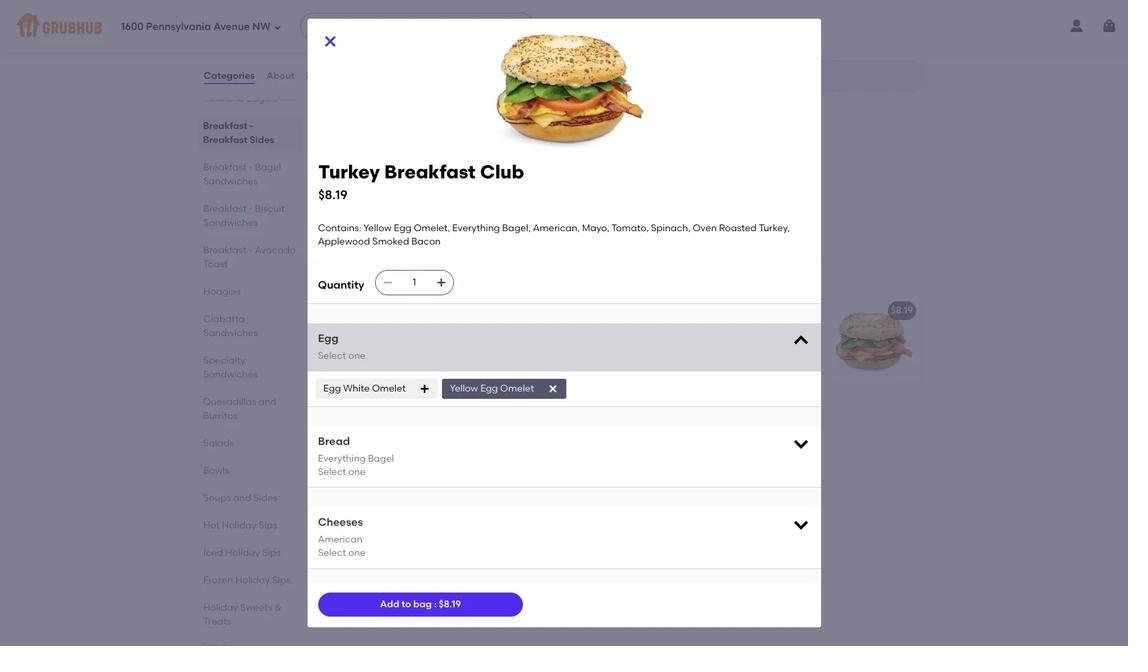 Task type: vqa. For each thing, say whether or not it's contained in the screenshot.
the right 'Topped'
no



Task type: describe. For each thing, give the bounding box(es) containing it.
select inside the egg select one
[[318, 350, 346, 362]]

and for soups and sides
[[233, 493, 251, 504]]

cheeses
[[318, 517, 363, 529]]

1 horizontal spatial omelet,
[[733, 324, 770, 335]]

strips,
[[423, 563, 451, 574]]

specialty sandwiches tab
[[203, 354, 297, 382]]

applewood inside contains: american, mayo, spinach, tomato, ham, applewood smoked bacon
[[404, 338, 457, 349]]

western
[[338, 401, 376, 412]]

1 vertical spatial breakfast - biscuit sandwiches
[[329, 505, 547, 522]]

iced holiday sips tab
[[203, 546, 297, 560]]

breakfast - bagel sandwiches tab
[[203, 160, 297, 189]]

everything bagel button
[[630, 10, 921, 97]]

holiday sweets & treats tab
[[203, 601, 297, 629]]

$8.19 inside turkey breakfast club $8.19
[[318, 187, 347, 202]]

hot holiday sips
[[203, 520, 277, 532]]

breakfast - loose rolls and bagels tab
[[203, 78, 297, 106]]

cheddar,
[[439, 420, 482, 431]]

ciabatta sandwiches tab
[[203, 312, 297, 340]]

breakfast - biscuit sandwiches tab
[[203, 202, 297, 230]]

spinach, inside contains: american, mayo, spinach, tomato, ham, applewood smoked bacon
[[462, 324, 502, 335]]

1 horizontal spatial chicken
[[384, 563, 421, 574]]

svg image inside 'main navigation' navigation
[[1101, 18, 1117, 34]]

breakfast - bagel sandwiches inside tab
[[203, 162, 281, 187]]

biscuit inside tab
[[255, 203, 284, 215]]

holiday for frozen
[[235, 575, 270, 586]]

cheeses american select one
[[318, 517, 366, 559]]

bowls tab
[[203, 464, 297, 478]]

bacon inside contains: american, mayo, spinach, tomato, ham, applewood smoked bacon
[[338, 351, 367, 363]]

hoagies tab
[[203, 285, 297, 299]]

white
[[343, 383, 370, 395]]

$1.79
[[592, 18, 614, 30]]

add
[[380, 599, 399, 610]]

1 horizontal spatial bagel,
[[502, 223, 531, 234]]

frozen holiday sips
[[203, 575, 290, 586]]

egg white omelet
[[323, 383, 406, 395]]

ham,
[[378, 338, 402, 349]]

everything inside bread everything bagel select one
[[318, 453, 366, 465]]

ham image
[[521, 296, 622, 383]]

breakfast inside breakfast - biscuit sandwiches
[[203, 203, 246, 215]]

turkey breakfast club $8.19
[[318, 160, 524, 202]]

0 horizontal spatial omelet,
[[414, 223, 450, 234]]

1 horizontal spatial breakfast - breakfast sides
[[329, 123, 521, 140]]

hot
[[203, 520, 219, 532]]

nw
[[252, 20, 271, 33]]

turkey breakfast club image
[[821, 296, 921, 383]]

everything bagel image
[[821, 10, 921, 97]]

sides inside breakfast - breakfast sides
[[250, 134, 274, 146]]

contains: for bacon image
[[338, 181, 381, 192]]

sides inside soups and sides tab
[[253, 493, 277, 504]]

chicken biscuit sandwich
[[338, 544, 456, 555]]

- up the chicken biscuit sandwich
[[401, 505, 407, 522]]

rolls
[[203, 93, 224, 104]]

sips for hot holiday sips
[[258, 520, 277, 532]]

smoked inside contains: american, mayo, spinach, tomato, ham, applewood smoked bacon
[[459, 338, 496, 349]]

sandwich
[[411, 544, 456, 555]]

- up turkey breakfast club $8.19
[[401, 123, 407, 140]]

sandwiches inside the specialty sandwiches tab
[[203, 369, 258, 381]]

about
[[266, 70, 295, 81]]

avenue
[[213, 20, 250, 33]]

bagel inside bread everything bagel select one
[[368, 453, 394, 465]]

select inside cheeses american select one
[[318, 548, 346, 559]]

omelet for egg white omelet
[[372, 383, 406, 395]]

iced
[[203, 548, 223, 559]]

salsa,
[[378, 433, 404, 445]]

hot holiday sips tab
[[203, 519, 297, 533]]

frozen
[[203, 575, 233, 586]]

- inside breakfast - biscuit sandwiches
[[248, 203, 252, 215]]

biscuit up contains: chicken strips, biscuit
[[378, 544, 409, 555]]

burritos
[[203, 411, 238, 422]]

tomato, inside contains: plain bagel, cheddar, tomato, salsa, applewood smoked bacon
[[338, 433, 375, 445]]

one inside bread everything bagel select one
[[348, 467, 366, 478]]

2 horizontal spatial yellow
[[683, 324, 711, 335]]

bread
[[318, 436, 350, 448]]

2 vertical spatial spinach,
[[677, 351, 717, 363]]

1 vertical spatial contains: yellow egg omelet, everything bagel, american, mayo, tomato, spinach, oven roasted turkey, applewood smoked bacon
[[638, 324, 795, 376]]

salads
[[203, 438, 234, 449]]

0 vertical spatial roasted
[[719, 223, 757, 234]]

specialty sandwiches
[[203, 355, 258, 381]]

western image
[[521, 392, 622, 479]]

1 horizontal spatial breakfast - bagel sandwiches
[[329, 266, 540, 283]]

breakfast - biscuit sandwiches inside tab
[[203, 203, 284, 229]]

0 vertical spatial contains: yellow egg omelet, everything bagel, american, mayo, tomato, spinach, oven roasted turkey, applewood smoked bacon
[[318, 223, 792, 248]]

breakfast inside breakfast - bagel sandwiches
[[203, 162, 246, 173]]

- down bagels in the top of the page
[[250, 120, 254, 132]]

main navigation navigation
[[0, 0, 1128, 52]]

biscuit up sandwich
[[410, 505, 459, 522]]

0 vertical spatial american,
[[533, 223, 580, 234]]

contains: bacon
[[338, 181, 413, 192]]

holiday for hot
[[222, 520, 256, 532]]

loose
[[255, 79, 281, 90]]

soups
[[203, 493, 231, 504]]

sides up club at the top left of page
[[483, 123, 521, 140]]

bagel inside button
[[689, 18, 715, 30]]

soups and sides
[[203, 493, 277, 504]]

sandwiches inside 'ciabatta sandwiches' tab
[[203, 328, 258, 339]]

applewood inside contains: plain bagel, cheddar, tomato, salsa, applewood smoked bacon
[[407, 433, 459, 445]]

plain bagel image
[[521, 10, 622, 97]]

contains: chicken strips, biscuit
[[338, 563, 483, 574]]

sips for frozen holiday sips
[[272, 575, 290, 586]]

one inside the egg select one
[[348, 350, 366, 362]]



Task type: locate. For each thing, give the bounding box(es) containing it.
one down the bread
[[348, 467, 366, 478]]

american, inside contains: american, mayo, spinach, tomato, ham, applewood smoked bacon
[[384, 324, 431, 335]]

bacon
[[338, 162, 368, 173], [384, 181, 413, 192], [411, 236, 441, 248], [338, 351, 367, 363], [765, 365, 794, 376], [338, 447, 367, 458]]

1600 pennsylvania avenue nw
[[121, 20, 271, 33]]

2 vertical spatial american,
[[718, 338, 765, 349]]

and right rolls
[[226, 93, 244, 104]]

0 horizontal spatial breakfast - breakfast sides
[[203, 120, 274, 146]]

plain up reviews
[[338, 18, 361, 30]]

holiday down 'hot holiday sips'
[[225, 548, 260, 559]]

egg
[[394, 223, 412, 234], [714, 324, 731, 335], [318, 333, 339, 345], [323, 383, 341, 395], [480, 383, 498, 395]]

contains: for ham image
[[338, 324, 381, 335]]

holiday down iced holiday sips "tab"
[[235, 575, 270, 586]]

biscuit
[[255, 203, 284, 215], [410, 505, 459, 522], [378, 544, 409, 555], [453, 563, 483, 574]]

ciabatta sandwiches
[[203, 314, 258, 339]]

chicken down cheeses
[[338, 544, 376, 555]]

0 vertical spatial $8.19
[[318, 187, 347, 202]]

bagel, inside contains: plain bagel, cheddar, tomato, salsa, applewood smoked bacon
[[408, 420, 437, 431]]

sips up frozen holiday sips tab at the left bottom of the page
[[262, 548, 280, 559]]

1 vertical spatial chicken
[[384, 563, 421, 574]]

everything
[[638, 18, 686, 30], [452, 223, 500, 234], [638, 338, 685, 349], [318, 453, 366, 465]]

quesadillas and burritos
[[203, 397, 277, 422]]

breakfast - breakfast sides up turkey breakfast club $8.19
[[329, 123, 521, 140]]

breakfast - loose rolls and bagels
[[203, 79, 281, 104]]

bagels
[[246, 93, 277, 104]]

-
[[248, 79, 252, 90], [250, 120, 254, 132], [401, 123, 407, 140], [248, 162, 252, 173], [248, 203, 252, 215], [248, 245, 252, 256], [401, 266, 407, 283], [401, 505, 407, 522]]

0 horizontal spatial $8.19
[[318, 187, 347, 202]]

salads tab
[[203, 437, 297, 451]]

2 vertical spatial one
[[348, 548, 366, 559]]

2 vertical spatial and
[[233, 493, 251, 504]]

1 vertical spatial $8.19
[[891, 305, 913, 317]]

2 vertical spatial $8.19
[[439, 599, 461, 610]]

toast
[[203, 259, 227, 270]]

1 vertical spatial one
[[348, 467, 366, 478]]

0 horizontal spatial yellow
[[363, 223, 392, 234]]

sips up & on the bottom
[[272, 575, 290, 586]]

frozen holiday sips tab
[[203, 574, 297, 588]]

bowls
[[203, 465, 229, 477]]

0 horizontal spatial bagel,
[[408, 420, 437, 431]]

reviews
[[306, 70, 343, 81]]

holiday up treats
[[203, 603, 238, 614]]

reviews button
[[305, 52, 344, 100]]

holiday inside iced holiday sips "tab"
[[225, 548, 260, 559]]

sips inside hot holiday sips tab
[[258, 520, 277, 532]]

and inside breakfast - loose rolls and bagels
[[226, 93, 244, 104]]

avocado
[[255, 245, 295, 256]]

holiday sweets & treats
[[203, 603, 281, 628]]

1 vertical spatial roasted
[[745, 351, 783, 363]]

yellow egg omelet
[[450, 383, 534, 395]]

chicken
[[338, 544, 376, 555], [384, 563, 421, 574]]

breakfast - avocado toast tab
[[203, 243, 297, 272]]

bagel
[[363, 18, 390, 30], [689, 18, 715, 30], [255, 162, 281, 173], [410, 266, 451, 283], [368, 453, 394, 465]]

contains: american, mayo, spinach, tomato, ham, applewood smoked bacon button
[[330, 296, 622, 383]]

1 one from the top
[[348, 350, 366, 362]]

1 vertical spatial and
[[258, 397, 277, 408]]

bread everything bagel select one
[[318, 436, 394, 478]]

- inside tab
[[248, 162, 252, 173]]

0 vertical spatial omelet,
[[414, 223, 450, 234]]

holiday inside frozen holiday sips tab
[[235, 575, 270, 586]]

1600
[[121, 20, 144, 33]]

everything inside button
[[638, 18, 686, 30]]

biscuit right strips,
[[453, 563, 483, 574]]

0 horizontal spatial american,
[[384, 324, 431, 335]]

1 horizontal spatial yellow
[[450, 383, 478, 395]]

- inside breakfast - avocado toast
[[248, 245, 252, 256]]

1 vertical spatial sips
[[262, 548, 280, 559]]

- inside breakfast - loose rolls and bagels
[[248, 79, 252, 90]]

2 vertical spatial sips
[[272, 575, 290, 586]]

hoagies
[[203, 286, 240, 298]]

tomato,
[[611, 223, 649, 234], [338, 338, 375, 349], [638, 351, 675, 363], [338, 433, 375, 445]]

biscuit down breakfast - bagel sandwiches tab
[[255, 203, 284, 215]]

contains: for western image
[[338, 420, 381, 431]]

ciabatta
[[203, 314, 244, 325]]

1 horizontal spatial oven
[[719, 351, 743, 363]]

3 one from the top
[[348, 548, 366, 559]]

sandwiches inside breakfast - bagel sandwiches tab
[[203, 176, 258, 187]]

0 vertical spatial and
[[226, 93, 244, 104]]

2 horizontal spatial american,
[[718, 338, 765, 349]]

svg image
[[309, 21, 320, 31], [273, 23, 281, 31], [322, 33, 338, 49], [436, 278, 447, 289], [419, 384, 430, 395], [548, 384, 558, 395], [791, 516, 810, 535]]

spinach,
[[651, 223, 691, 234], [462, 324, 502, 335], [677, 351, 717, 363]]

bacon image
[[521, 153, 622, 240]]

1 select from the top
[[318, 350, 346, 362]]

0 vertical spatial bagel,
[[502, 223, 531, 234]]

bagel,
[[502, 223, 531, 234], [688, 338, 716, 349], [408, 420, 437, 431]]

1 horizontal spatial omelet
[[500, 383, 534, 395]]

0 vertical spatial sips
[[258, 520, 277, 532]]

2 omelet from the left
[[500, 383, 534, 395]]

sips inside iced holiday sips "tab"
[[262, 548, 280, 559]]

contains: inside contains: plain bagel, cheddar, tomato, salsa, applewood smoked bacon
[[338, 420, 381, 431]]

bacon inside contains: plain bagel, cheddar, tomato, salsa, applewood smoked bacon
[[338, 447, 367, 458]]

treats
[[203, 617, 231, 628]]

2 vertical spatial yellow
[[450, 383, 478, 395]]

breakfast - biscuit sandwiches
[[203, 203, 284, 229], [329, 505, 547, 522]]

2 horizontal spatial $8.19
[[891, 305, 913, 317]]

contains: inside contains: american, mayo, spinach, tomato, ham, applewood smoked bacon
[[338, 324, 381, 335]]

turkey,
[[759, 223, 790, 234], [638, 365, 669, 376]]

plain up salsa,
[[384, 420, 406, 431]]

1 vertical spatial american,
[[384, 324, 431, 335]]

1 vertical spatial oven
[[719, 351, 743, 363]]

2 one from the top
[[348, 467, 366, 478]]

one up "white"
[[348, 350, 366, 362]]

breakfast - breakfast sides down bagels in the top of the page
[[203, 120, 274, 146]]

breakfast inside breakfast - avocado toast
[[203, 245, 246, 256]]

0 horizontal spatial oven
[[693, 223, 717, 234]]

2 vertical spatial bagel,
[[408, 420, 437, 431]]

smoked
[[372, 236, 409, 248], [459, 338, 496, 349], [725, 365, 762, 376], [461, 433, 498, 445]]

quantity
[[318, 279, 364, 292]]

0 vertical spatial one
[[348, 350, 366, 362]]

1 vertical spatial bagel,
[[688, 338, 716, 349]]

breakfast inside turkey breakfast club $8.19
[[384, 160, 475, 183]]

breakfast - breakfast sides tab
[[203, 119, 297, 147]]

select
[[318, 350, 346, 362], [318, 467, 346, 478], [318, 548, 346, 559]]

everything bagel
[[638, 18, 715, 30]]

and right the soups
[[233, 493, 251, 504]]

omelet for yellow egg omelet
[[500, 383, 534, 395]]

2 vertical spatial select
[[318, 548, 346, 559]]

0 vertical spatial plain
[[338, 18, 361, 30]]

sips
[[258, 520, 277, 532], [262, 548, 280, 559], [272, 575, 290, 586]]

2 horizontal spatial mayo,
[[768, 338, 795, 349]]

1 horizontal spatial mayo,
[[582, 223, 609, 234]]

bag
[[413, 599, 432, 610]]

0 vertical spatial breakfast - bagel sandwiches
[[203, 162, 281, 187]]

sweets
[[240, 603, 272, 614]]

&
[[274, 603, 281, 614]]

holiday for iced
[[225, 548, 260, 559]]

omelet,
[[414, 223, 450, 234], [733, 324, 770, 335]]

1 vertical spatial select
[[318, 467, 346, 478]]

1 horizontal spatial turkey,
[[759, 223, 790, 234]]

select down american
[[318, 548, 346, 559]]

- left loose
[[248, 79, 252, 90]]

0 vertical spatial yellow
[[363, 223, 392, 234]]

sips inside frozen holiday sips tab
[[272, 575, 290, 586]]

holiday inside hot holiday sips tab
[[222, 520, 256, 532]]

sandwiches
[[203, 176, 258, 187], [203, 217, 258, 229], [455, 266, 540, 283], [203, 328, 258, 339], [203, 369, 258, 381], [462, 505, 547, 522]]

egg inside the egg select one
[[318, 333, 339, 345]]

svg image
[[1101, 18, 1117, 34], [382, 278, 393, 289], [791, 332, 810, 351], [791, 435, 810, 454]]

and inside quesadillas and burritos
[[258, 397, 277, 408]]

bagel inside tab
[[255, 162, 281, 173]]

tab
[[203, 643, 297, 647]]

about button
[[266, 52, 295, 100]]

1 vertical spatial mayo,
[[433, 324, 460, 335]]

- left avocado
[[248, 245, 252, 256]]

omelet
[[372, 383, 406, 395], [500, 383, 534, 395]]

sides up hot holiday sips tab
[[253, 493, 277, 504]]

one
[[348, 350, 366, 362], [348, 467, 366, 478], [348, 548, 366, 559]]

$8.19
[[318, 187, 347, 202], [891, 305, 913, 317], [439, 599, 461, 610]]

2 vertical spatial mayo,
[[768, 338, 795, 349]]

breakfast - breakfast sides inside tab
[[203, 120, 274, 146]]

chicken biscuit sandwich image
[[521, 535, 622, 622]]

mayo,
[[582, 223, 609, 234], [433, 324, 460, 335], [768, 338, 795, 349]]

0 horizontal spatial breakfast - bagel sandwiches
[[203, 162, 281, 187]]

0 horizontal spatial plain
[[338, 18, 361, 30]]

categories button
[[203, 52, 256, 100]]

1 vertical spatial plain
[[384, 420, 406, 431]]

one down american
[[348, 548, 366, 559]]

contains: american, mayo, spinach, tomato, ham, applewood smoked bacon
[[338, 324, 502, 363]]

specialty
[[203, 355, 245, 366]]

yellow
[[363, 223, 392, 234], [683, 324, 711, 335], [450, 383, 478, 395]]

breakfast - breakfast sides
[[203, 120, 274, 146], [329, 123, 521, 140]]

plain inside contains: plain bagel, cheddar, tomato, salsa, applewood smoked bacon
[[384, 420, 406, 431]]

1 vertical spatial omelet,
[[733, 324, 770, 335]]

holiday down soups and sides in the left bottom of the page
[[222, 520, 256, 532]]

sandwiches inside breakfast - biscuit sandwiches tab
[[203, 217, 258, 229]]

0 vertical spatial select
[[318, 350, 346, 362]]

0 horizontal spatial mayo,
[[433, 324, 460, 335]]

chicken down the chicken biscuit sandwich
[[384, 563, 421, 574]]

contains: yellow egg omelet, everything bagel, american, mayo, tomato, spinach, oven roasted turkey, applewood smoked bacon
[[318, 223, 792, 248], [638, 324, 795, 376]]

club
[[480, 160, 524, 183]]

3 select from the top
[[318, 548, 346, 559]]

tomato, inside contains: american, mayo, spinach, tomato, ham, applewood smoked bacon
[[338, 338, 375, 349]]

0 horizontal spatial turkey,
[[638, 365, 669, 376]]

american
[[318, 534, 363, 546]]

mayo, inside contains: american, mayo, spinach, tomato, ham, applewood smoked bacon
[[433, 324, 460, 335]]

holiday inside holiday sweets & treats
[[203, 603, 238, 614]]

sides
[[483, 123, 521, 140], [250, 134, 274, 146], [253, 493, 277, 504]]

Input item quantity number field
[[400, 271, 429, 295]]

0 horizontal spatial breakfast - biscuit sandwiches
[[203, 203, 284, 229]]

contains:
[[338, 181, 381, 192], [318, 223, 361, 234], [338, 324, 381, 335], [638, 324, 681, 335], [338, 420, 381, 431], [338, 563, 381, 574]]

select inside bread everything bagel select one
[[318, 467, 346, 478]]

1 vertical spatial yellow
[[683, 324, 711, 335]]

:
[[434, 599, 437, 610]]

0 horizontal spatial chicken
[[338, 544, 376, 555]]

0 vertical spatial mayo,
[[582, 223, 609, 234]]

egg select one
[[318, 333, 366, 362]]

smoked inside contains: plain bagel, cheddar, tomato, salsa, applewood smoked bacon
[[461, 433, 498, 445]]

contains: for chicken biscuit sandwich image
[[338, 563, 381, 574]]

- right the 'quantity'
[[401, 266, 407, 283]]

2 select from the top
[[318, 467, 346, 478]]

and for quesadillas and burritos
[[258, 397, 277, 408]]

holiday
[[222, 520, 256, 532], [225, 548, 260, 559], [235, 575, 270, 586], [203, 603, 238, 614]]

1 vertical spatial turkey,
[[638, 365, 669, 376]]

breakfast - biscuit sandwiches up breakfast - avocado toast
[[203, 203, 284, 229]]

2 horizontal spatial bagel,
[[688, 338, 716, 349]]

0 vertical spatial breakfast - biscuit sandwiches
[[203, 203, 284, 229]]

plain
[[338, 18, 361, 30], [384, 420, 406, 431]]

1 horizontal spatial american,
[[533, 223, 580, 234]]

0 vertical spatial oven
[[693, 223, 717, 234]]

iced holiday sips
[[203, 548, 280, 559]]

sides up breakfast - bagel sandwiches tab
[[250, 134, 274, 146]]

0 horizontal spatial omelet
[[372, 383, 406, 395]]

categories
[[204, 70, 255, 81]]

1 horizontal spatial $8.19
[[439, 599, 461, 610]]

1 horizontal spatial plain
[[384, 420, 406, 431]]

soups and sides tab
[[203, 492, 297, 506]]

0 vertical spatial spinach,
[[651, 223, 691, 234]]

one inside cheeses american select one
[[348, 548, 366, 559]]

breakfast
[[203, 79, 246, 90], [203, 120, 247, 132], [329, 123, 398, 140], [410, 123, 480, 140], [203, 134, 247, 146], [384, 160, 475, 183], [203, 162, 246, 173], [203, 203, 246, 215], [203, 245, 246, 256], [329, 266, 398, 283], [329, 505, 398, 522]]

add to bag : $8.19
[[380, 599, 461, 610]]

1 omelet from the left
[[372, 383, 406, 395]]

0 vertical spatial turkey,
[[759, 223, 790, 234]]

quesadillas
[[203, 397, 256, 408]]

$7.49
[[591, 401, 614, 412]]

turkey
[[318, 160, 380, 183]]

to
[[402, 599, 411, 610]]

0 vertical spatial chicken
[[338, 544, 376, 555]]

quesadillas and burritos tab
[[203, 395, 297, 423]]

pennsylvania
[[146, 20, 211, 33]]

and right quesadillas
[[258, 397, 277, 408]]

applewood
[[318, 236, 370, 248], [404, 338, 457, 349], [671, 365, 723, 376], [407, 433, 459, 445]]

oven
[[693, 223, 717, 234], [719, 351, 743, 363]]

1 vertical spatial breakfast - bagel sandwiches
[[329, 266, 540, 283]]

breakfast - biscuit sandwiches up sandwich
[[329, 505, 547, 522]]

contains: plain bagel, cheddar, tomato, salsa, applewood smoked bacon
[[338, 420, 498, 458]]

breakfast inside breakfast - loose rolls and bagels
[[203, 79, 246, 90]]

1 vertical spatial spinach,
[[462, 324, 502, 335]]

1 horizontal spatial breakfast - biscuit sandwiches
[[329, 505, 547, 522]]

- down breakfast - bagel sandwiches tab
[[248, 203, 252, 215]]

- down the breakfast - breakfast sides tab
[[248, 162, 252, 173]]

sips for iced holiday sips
[[262, 548, 280, 559]]

breakfast - avocado toast
[[203, 245, 295, 270]]

sips down soups and sides tab
[[258, 520, 277, 532]]

american,
[[533, 223, 580, 234], [384, 324, 431, 335], [718, 338, 765, 349]]

contains: for turkey breakfast club image
[[638, 324, 681, 335]]

plain bagel
[[338, 18, 390, 30]]

select down the bread
[[318, 467, 346, 478]]

select up "white"
[[318, 350, 346, 362]]



